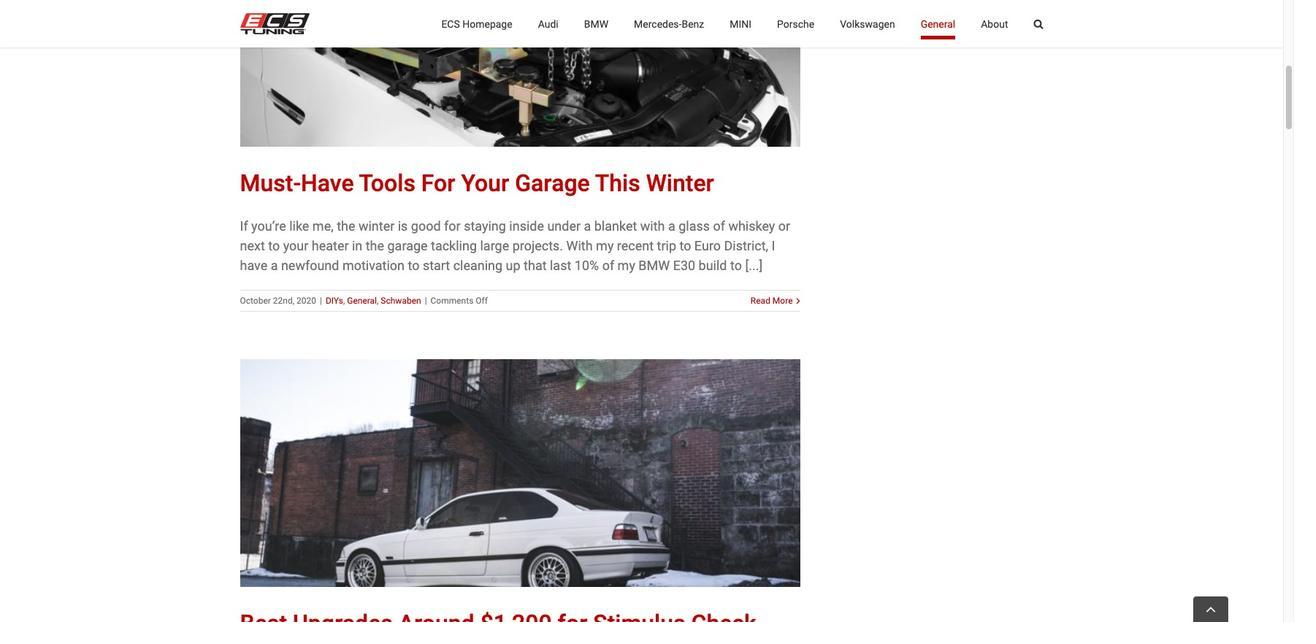 Task type: describe. For each thing, give the bounding box(es) containing it.
2 horizontal spatial a
[[668, 218, 675, 233]]

audi
[[538, 18, 558, 30]]

winter
[[359, 218, 395, 233]]

if
[[240, 218, 248, 233]]

e30
[[673, 258, 695, 273]]

heater
[[312, 238, 349, 253]]

schwaben link
[[381, 296, 421, 306]]

next
[[240, 238, 265, 253]]

good
[[411, 218, 441, 233]]

ecs homepage link
[[441, 0, 512, 47]]

your
[[283, 238, 308, 253]]

to right trip
[[679, 238, 691, 253]]

must-have tools for your garage this winter image
[[240, 0, 800, 147]]

1 horizontal spatial my
[[618, 258, 635, 273]]

bmw link
[[584, 0, 608, 47]]

in
[[352, 238, 362, 253]]

me,
[[312, 218, 334, 233]]

more
[[773, 296, 793, 306]]

0 horizontal spatial of
[[602, 258, 614, 273]]

inside
[[509, 218, 544, 233]]

staying
[[464, 218, 506, 233]]

garage
[[515, 169, 590, 197]]

2020
[[296, 296, 316, 306]]

motivation
[[342, 258, 405, 273]]

to down the garage
[[408, 258, 420, 273]]

ecs
[[441, 18, 460, 30]]

whiskey
[[728, 218, 775, 233]]

10%
[[575, 258, 599, 273]]

to down you're
[[268, 238, 280, 253]]

about link
[[981, 0, 1008, 47]]

if you're like me, the winter is good for staying inside under a blanket with a glass of whiskey or next to your heater in the garage tackling large projects. with my recent trip to euro district, i have a newfound motivation to start cleaning up that last 10% of my bmw e30 build to [...]
[[240, 218, 790, 273]]

mini
[[730, 18, 752, 30]]

last
[[550, 258, 571, 273]]

read more link
[[751, 294, 793, 307]]

to left [...]
[[730, 258, 742, 273]]

1 , from the left
[[343, 296, 345, 306]]

glass
[[679, 218, 710, 233]]

[...]
[[745, 258, 763, 273]]

0 vertical spatial bmw
[[584, 18, 608, 30]]

recent
[[617, 238, 654, 253]]

october 22nd, 2020 | diys , general , schwaben | comments off
[[240, 296, 488, 306]]

mercedes-
[[634, 18, 682, 30]]

must-
[[240, 169, 301, 197]]

22nd,
[[273, 296, 294, 306]]

1 | from the left
[[320, 296, 322, 306]]

mini link
[[730, 0, 752, 47]]

tools
[[359, 169, 415, 197]]

diys link
[[326, 296, 343, 306]]

you're
[[251, 218, 286, 233]]

mercedes-benz link
[[634, 0, 704, 47]]

like
[[289, 218, 309, 233]]

diys
[[326, 296, 343, 306]]

1 vertical spatial the
[[366, 238, 384, 253]]

1 vertical spatial general link
[[347, 296, 377, 306]]

0 horizontal spatial a
[[271, 258, 278, 273]]

must-have tools for your garage this winter link
[[240, 169, 714, 197]]

read
[[751, 296, 770, 306]]

under
[[547, 218, 581, 233]]

with
[[566, 238, 593, 253]]

ecs homepage
[[441, 18, 512, 30]]

off
[[476, 296, 488, 306]]

porsche
[[777, 18, 814, 30]]

garage
[[387, 238, 428, 253]]

must-have tools for your garage this winter
[[240, 169, 714, 197]]

build
[[699, 258, 727, 273]]



Task type: locate. For each thing, give the bounding box(es) containing it.
1 horizontal spatial general
[[921, 18, 955, 30]]

for
[[444, 218, 461, 233]]

the
[[337, 218, 355, 233], [366, 238, 384, 253]]

projects.
[[512, 238, 563, 253]]

a up the "with" at the top left
[[584, 218, 591, 233]]

bmw
[[584, 18, 608, 30], [639, 258, 670, 273]]

is
[[398, 218, 408, 233]]

0 vertical spatial general
[[921, 18, 955, 30]]

cleaning
[[453, 258, 503, 273]]

0 horizontal spatial bmw
[[584, 18, 608, 30]]

homepage
[[462, 18, 512, 30]]

this
[[595, 169, 640, 197]]

bmw inside if you're like me, the winter is good for staying inside under a blanket with a glass of whiskey or next to your heater in the garage tackling large projects. with my recent trip to euro district, i have a newfound motivation to start cleaning up that last 10% of my bmw e30 build to [...]
[[639, 258, 670, 273]]

up
[[506, 258, 520, 273]]

october
[[240, 296, 271, 306]]

tackling
[[431, 238, 477, 253]]

a
[[584, 218, 591, 233], [668, 218, 675, 233], [271, 258, 278, 273]]

, left schwaben link
[[377, 296, 379, 306]]

euro
[[694, 238, 721, 253]]

1 vertical spatial general
[[347, 296, 377, 306]]

2 , from the left
[[377, 296, 379, 306]]

0 horizontal spatial the
[[337, 218, 355, 233]]

, right 2020
[[343, 296, 345, 306]]

the up in
[[337, 218, 355, 233]]

bmw down trip
[[639, 258, 670, 273]]

benz
[[682, 18, 704, 30]]

the right in
[[366, 238, 384, 253]]

of
[[713, 218, 725, 233], [602, 258, 614, 273]]

1 horizontal spatial of
[[713, 218, 725, 233]]

my down recent
[[618, 258, 635, 273]]

a right have
[[271, 258, 278, 273]]

1 horizontal spatial ,
[[377, 296, 379, 306]]

newfound
[[281, 258, 339, 273]]

to
[[268, 238, 280, 253], [679, 238, 691, 253], [408, 258, 420, 273], [730, 258, 742, 273]]

general right diys
[[347, 296, 377, 306]]

of up euro
[[713, 218, 725, 233]]

2 | from the left
[[425, 296, 427, 306]]

general link right diys
[[347, 296, 377, 306]]

volkswagen link
[[840, 0, 895, 47]]

0 horizontal spatial ,
[[343, 296, 345, 306]]

a right the with
[[668, 218, 675, 233]]

mercedes-benz
[[634, 18, 704, 30]]

about
[[981, 18, 1008, 30]]

for
[[421, 169, 455, 197]]

0 horizontal spatial general
[[347, 296, 377, 306]]

general left about link
[[921, 18, 955, 30]]

1 horizontal spatial bmw
[[639, 258, 670, 273]]

| left diys
[[320, 296, 322, 306]]

1 vertical spatial bmw
[[639, 258, 670, 273]]

my down blanket
[[596, 238, 614, 253]]

1 vertical spatial of
[[602, 258, 614, 273]]

schwaben
[[381, 296, 421, 306]]

0 vertical spatial of
[[713, 218, 725, 233]]

porsche link
[[777, 0, 814, 47]]

best upgrades around $1,200 for stimulus check ideas image
[[240, 359, 800, 587]]

0 vertical spatial general link
[[921, 0, 955, 47]]

bmw right audi
[[584, 18, 608, 30]]

1 horizontal spatial general link
[[921, 0, 955, 47]]

general
[[921, 18, 955, 30], [347, 296, 377, 306]]

0 horizontal spatial my
[[596, 238, 614, 253]]

volkswagen
[[840, 18, 895, 30]]

your
[[461, 169, 509, 197]]

0 vertical spatial my
[[596, 238, 614, 253]]

1 horizontal spatial |
[[425, 296, 427, 306]]

general link left about link
[[921, 0, 955, 47]]

that
[[524, 258, 547, 273]]

district,
[[724, 238, 768, 253]]

start
[[423, 258, 450, 273]]

winter
[[646, 169, 714, 197]]

large
[[480, 238, 509, 253]]

1 vertical spatial my
[[618, 258, 635, 273]]

,
[[343, 296, 345, 306], [377, 296, 379, 306]]

0 horizontal spatial general link
[[347, 296, 377, 306]]

with
[[640, 218, 665, 233]]

1 horizontal spatial a
[[584, 218, 591, 233]]

|
[[320, 296, 322, 306], [425, 296, 427, 306]]

read more
[[751, 296, 793, 306]]

my
[[596, 238, 614, 253], [618, 258, 635, 273]]

ecs tuning logo image
[[240, 13, 309, 34]]

have
[[240, 258, 267, 273]]

section
[[858, 0, 1043, 17]]

have
[[301, 169, 354, 197]]

| right schwaben
[[425, 296, 427, 306]]

general link
[[921, 0, 955, 47], [347, 296, 377, 306]]

0 horizontal spatial |
[[320, 296, 322, 306]]

of right 10%
[[602, 258, 614, 273]]

0 vertical spatial the
[[337, 218, 355, 233]]

comments
[[431, 296, 473, 306]]

blanket
[[594, 218, 637, 233]]

i
[[772, 238, 775, 253]]

1 horizontal spatial the
[[366, 238, 384, 253]]

trip
[[657, 238, 676, 253]]

audi link
[[538, 0, 558, 47]]

or
[[778, 218, 790, 233]]



Task type: vqa. For each thing, say whether or not it's contained in the screenshot.
the topmost of
yes



